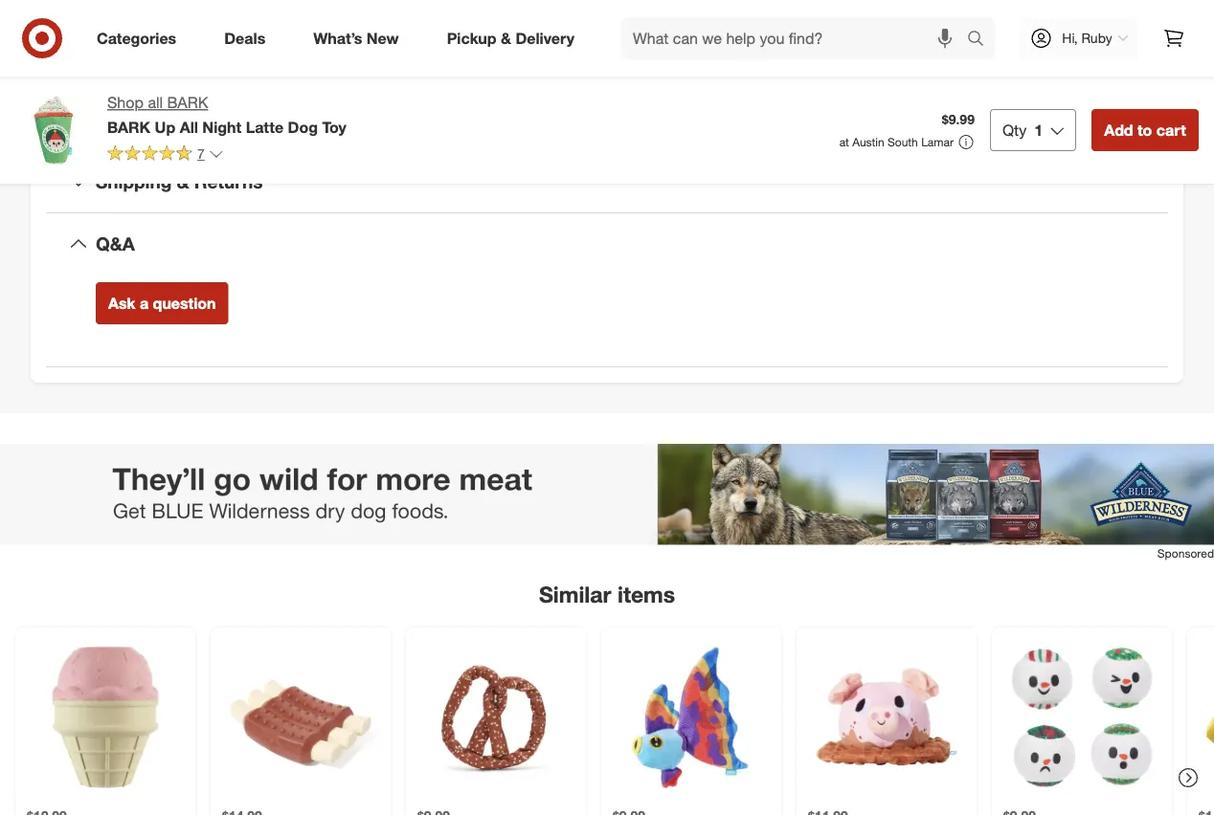 Task type: vqa. For each thing, say whether or not it's contained in the screenshot.
'Night'
yes



Task type: describe. For each thing, give the bounding box(es) containing it.
delivery
[[516, 29, 575, 47]]

night
[[202, 118, 242, 136]]

hi, ruby
[[1062, 30, 1112, 46]]

bark muddy maude dog toy image
[[808, 640, 965, 797]]

a
[[140, 294, 149, 313]]

advertisement region
[[0, 444, 1214, 546]]

ask
[[108, 294, 136, 313]]

bark betta betty dog toy image
[[613, 640, 770, 797]]

lamar
[[921, 135, 954, 149]]

add
[[1104, 121, 1133, 139]]

what's new
[[313, 29, 399, 47]]

cart
[[1157, 121, 1187, 139]]

pickup
[[447, 29, 497, 47]]

image of bark up all night latte dog toy image
[[15, 92, 92, 169]]

what's
[[313, 29, 362, 47]]

bark super chewer wreck of ribs dog toy image
[[222, 640, 379, 797]]

new
[[367, 29, 399, 47]]

$9.99
[[942, 111, 975, 128]]

add to cart
[[1104, 121, 1187, 139]]

pickup & delivery link
[[431, 17, 599, 59]]

dog
[[288, 118, 318, 136]]

& for shipping
[[177, 171, 189, 193]]

shop
[[107, 93, 144, 112]]

pickup & delivery
[[447, 29, 575, 47]]

returns
[[194, 171, 263, 193]]

categories link
[[80, 17, 200, 59]]

south
[[888, 135, 918, 149]]

at
[[840, 135, 849, 149]]

bark snow ballers dog toy image
[[1004, 640, 1161, 797]]

categories
[[97, 29, 176, 47]]

ask a question
[[108, 294, 216, 313]]

hi,
[[1062, 30, 1078, 46]]

up
[[155, 118, 175, 136]]

1
[[1035, 121, 1043, 139]]

q&a
[[96, 233, 135, 255]]

at austin south lamar
[[840, 135, 954, 149]]

1 horizontal spatial bark
[[167, 93, 208, 112]]

bark brawnana super chewer dog toy image
[[1199, 640, 1214, 797]]

all
[[148, 93, 163, 112]]



Task type: locate. For each thing, give the bounding box(es) containing it.
& inside dropdown button
[[177, 171, 189, 193]]

similar items
[[539, 581, 675, 608]]

shipping & returns
[[96, 171, 263, 193]]

&
[[501, 29, 511, 47], [177, 171, 189, 193]]

toy
[[322, 118, 347, 136]]

7
[[197, 145, 205, 162]]

latte
[[246, 118, 284, 136]]

to
[[1138, 121, 1152, 139]]

1 vertical spatial bark
[[107, 118, 151, 136]]

1 horizontal spatial &
[[501, 29, 511, 47]]

bark paula's pretzel dog toy image
[[418, 640, 575, 797]]

& down 7 link
[[177, 171, 189, 193]]

1 vertical spatial &
[[177, 171, 189, 193]]

search
[[959, 31, 1005, 49]]

items
[[618, 581, 675, 608]]

0 vertical spatial &
[[501, 29, 511, 47]]

bark down shop
[[107, 118, 151, 136]]

qty 1
[[1003, 121, 1043, 139]]

sponsored
[[1158, 547, 1214, 561]]

0 vertical spatial bark
[[167, 93, 208, 112]]

0 horizontal spatial &
[[177, 171, 189, 193]]

ask a question button
[[96, 282, 228, 324]]

what's new link
[[297, 17, 423, 59]]

q&a button
[[46, 214, 1168, 275]]

all
[[180, 118, 198, 136]]

shipping
[[96, 171, 172, 193]]

bark super chewer i-squeak cone ice cream dog toy image
[[27, 640, 184, 797]]

search button
[[959, 17, 1005, 63]]

shipping & returns button
[[46, 152, 1168, 213]]

deals
[[224, 29, 266, 47]]

shop all bark bark up all night latte dog toy
[[107, 93, 347, 136]]

ruby
[[1082, 30, 1112, 46]]

What can we help you find? suggestions appear below search field
[[622, 17, 972, 59]]

deals link
[[208, 17, 289, 59]]

0 horizontal spatial bark
[[107, 118, 151, 136]]

qty
[[1003, 121, 1027, 139]]

similar
[[539, 581, 612, 608]]

7 link
[[107, 144, 224, 166]]

& for pickup
[[501, 29, 511, 47]]

& right pickup
[[501, 29, 511, 47]]

question
[[153, 294, 216, 313]]

add to cart button
[[1092, 109, 1199, 151]]

bark up all
[[167, 93, 208, 112]]

similar items region
[[0, 444, 1214, 816]]

bark
[[167, 93, 208, 112], [107, 118, 151, 136]]

austin
[[853, 135, 885, 149]]



